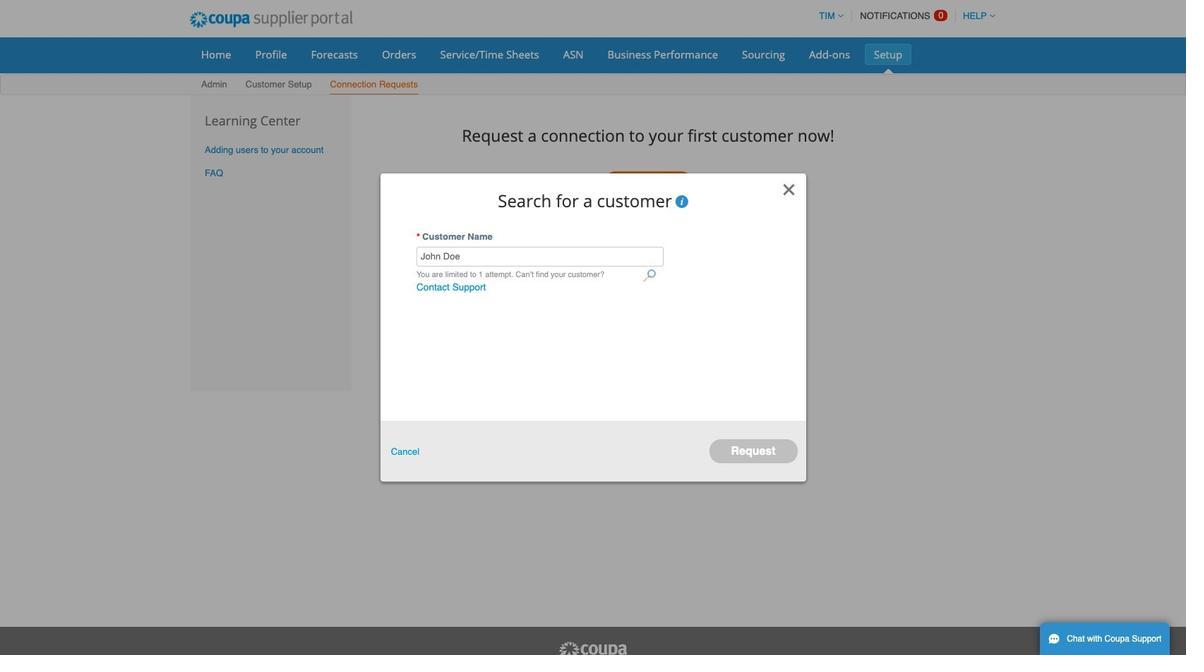 Task type: describe. For each thing, give the bounding box(es) containing it.
close image
[[782, 183, 796, 197]]

0 horizontal spatial coupa supplier portal image
[[180, 2, 362, 37]]



Task type: locate. For each thing, give the bounding box(es) containing it.
coupa supplier portal image
[[180, 2, 362, 37], [558, 642, 628, 656]]

1 horizontal spatial coupa supplier portal image
[[558, 642, 628, 656]]

0 vertical spatial coupa supplier portal image
[[180, 2, 362, 37]]

dialog
[[380, 174, 806, 482]]

1 vertical spatial coupa supplier portal image
[[558, 642, 628, 656]]

Type to search for a customer text field
[[417, 247, 664, 267]]



Task type: vqa. For each thing, say whether or not it's contained in the screenshot.
'Profile' associated with Company Profile
no



